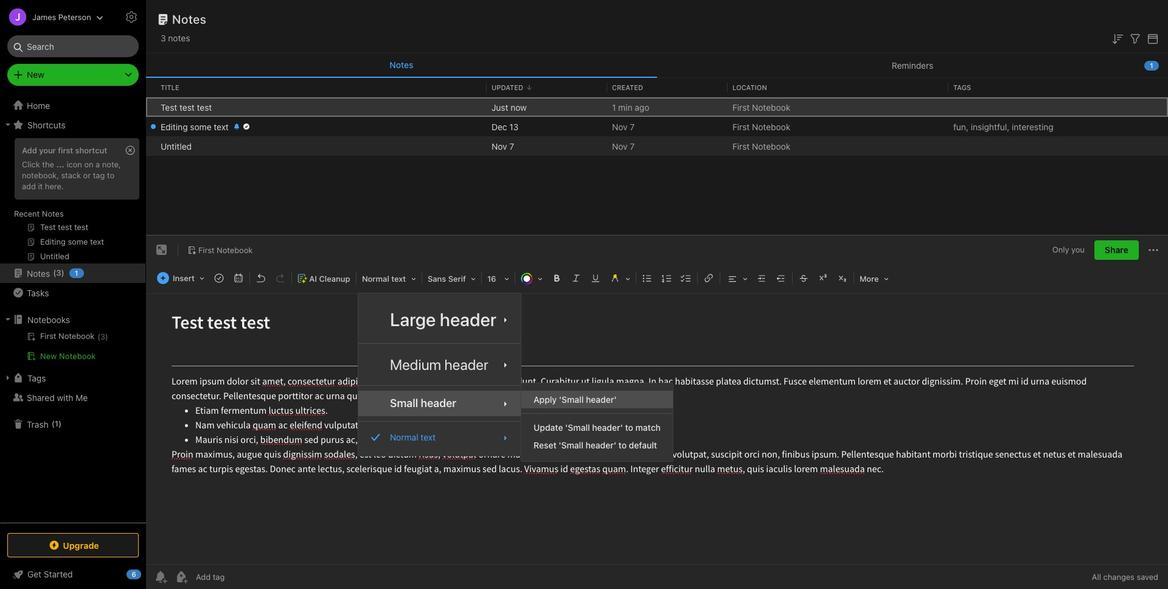 Task type: locate. For each thing, give the bounding box(es) containing it.
1 vertical spatial header'
[[593, 423, 623, 433]]

test right test
[[180, 102, 195, 112]]

1 horizontal spatial dropdown list menu
[[522, 391, 673, 454]]

0 vertical spatial to
[[107, 170, 114, 180]]

group containing add your first shortcut
[[0, 135, 146, 268]]

ai cleanup button
[[293, 270, 355, 287]]

header inside menu item
[[421, 397, 457, 410]]

cell
[[146, 97, 156, 117], [146, 117, 156, 136]]

2 [object object] field from the top
[[359, 349, 521, 381]]

add a reminder image
[[153, 570, 168, 584]]

editing some text
[[161, 121, 229, 132]]

notes
[[172, 12, 207, 26], [390, 60, 414, 70], [42, 209, 64, 219], [27, 268, 50, 279]]

match
[[636, 423, 661, 433]]

apply
[[534, 395, 557, 405]]

tree
[[0, 96, 146, 522]]

Insert field
[[154, 270, 209, 287]]

tab list
[[146, 54, 1169, 78]]

normal text link
[[359, 427, 521, 449]]

indent image
[[754, 270, 771, 287]]

click
[[22, 159, 40, 169]]

[object object] field down sans
[[359, 301, 521, 339]]

'small right reset
[[559, 440, 584, 451]]

only you
[[1053, 245, 1085, 255]]

new inside popup button
[[27, 69, 44, 80]]

update 'small header' to match link
[[522, 419, 673, 437]]

1 left min
[[612, 102, 616, 112]]

text left sans
[[392, 274, 406, 284]]

more actions image
[[1147, 243, 1162, 258]]

interesting
[[1013, 121, 1054, 132]]

0 vertical spatial )
[[61, 268, 64, 278]]

2 vertical spatial )
[[58, 419, 62, 429]]

text
[[214, 121, 229, 132], [392, 274, 406, 284], [421, 433, 436, 443]]

1 [object object] field from the top
[[359, 301, 521, 339]]

header up small header field
[[445, 356, 489, 373]]

More field
[[856, 270, 894, 287]]

( inside notes ( 3 )
[[53, 268, 56, 278]]

normal down the small
[[390, 433, 419, 443]]

cell left test
[[146, 97, 156, 117]]

16
[[488, 274, 497, 284]]

1 vertical spatial tags
[[27, 373, 46, 383]]

small header menu item
[[359, 391, 521, 417]]

new up home
[[27, 69, 44, 80]]

[object object] field up small header field
[[359, 349, 521, 381]]

tags up fun,
[[954, 83, 972, 91]]

3 inside notes ( 3 )
[[56, 268, 61, 278]]

test up some
[[197, 102, 212, 112]]

outdent image
[[773, 270, 790, 287]]

Font size field
[[483, 270, 514, 287]]

'small for apply
[[559, 395, 584, 405]]

row group
[[146, 97, 1169, 156]]

group
[[0, 135, 146, 268]]

( right trash
[[52, 419, 55, 429]]

0 horizontal spatial normal
[[362, 274, 390, 284]]

normal
[[362, 274, 390, 284], [390, 433, 419, 443]]

default
[[629, 440, 658, 451]]

header' for match
[[593, 423, 623, 433]]

dropdown list menu
[[359, 301, 521, 449], [522, 391, 673, 454]]

to for reset 'small header' to default
[[619, 440, 627, 451]]

0 vertical spatial 'small
[[559, 395, 584, 405]]

home link
[[0, 96, 146, 115]]

1 vertical spatial text
[[392, 274, 406, 284]]

apply 'small header' link
[[522, 391, 673, 409]]

nov 7
[[612, 121, 635, 132], [492, 141, 515, 151], [612, 141, 635, 151]]

the
[[42, 159, 54, 169]]

0 vertical spatial new
[[27, 69, 44, 80]]

More actions field
[[1147, 241, 1162, 260]]

0 horizontal spatial tags
[[27, 373, 46, 383]]

untitled
[[161, 141, 192, 151]]

1 horizontal spatial test
[[197, 102, 212, 112]]

started
[[44, 569, 73, 580]]

test
[[180, 102, 195, 112], [197, 102, 212, 112]]

1 vertical spatial [object object] field
[[359, 349, 521, 381]]

header' for default
[[586, 440, 617, 451]]

1 vertical spatial new
[[40, 351, 57, 361]]

2 cell from the top
[[146, 117, 156, 136]]

) for notes
[[61, 268, 64, 278]]

just now
[[492, 102, 527, 112]]

to left match
[[626, 423, 634, 433]]

'small right the apply
[[559, 395, 584, 405]]

[object object] field down small header field
[[359, 427, 521, 449]]

2 vertical spatial 'small
[[559, 440, 584, 451]]

1 vertical spatial normal text
[[390, 433, 436, 443]]

3 up tasks button
[[56, 268, 61, 278]]

1 right trash
[[55, 419, 58, 429]]

medium
[[390, 356, 442, 373]]

notebooks link
[[0, 310, 146, 329]]

header' up update 'small header' to match
[[586, 395, 617, 405]]

add your first shortcut
[[22, 146, 107, 155]]

header' up reset 'small header' to default "link"
[[593, 423, 623, 433]]

Add tag field
[[195, 572, 286, 583]]

1 vertical spatial header
[[445, 356, 489, 373]]

) inside trash ( 1 )
[[58, 419, 62, 429]]

) up tasks button
[[61, 268, 64, 278]]

add
[[22, 181, 36, 191]]

2 vertical spatial [object object] field
[[359, 427, 521, 449]]

share
[[1106, 245, 1129, 255]]

0 vertical spatial (
[[53, 268, 56, 278]]

normal right cleanup
[[362, 274, 390, 284]]

( inside trash ( 1 )
[[52, 419, 55, 429]]

0 vertical spatial [object object] field
[[359, 301, 521, 339]]

new inside button
[[40, 351, 57, 361]]

insightful,
[[972, 121, 1010, 132]]

header'
[[586, 395, 617, 405], [593, 423, 623, 433], [586, 440, 617, 451]]

) right trash
[[58, 419, 62, 429]]

tags up shared
[[27, 373, 46, 383]]

'small inside "link"
[[559, 440, 584, 451]]

expand tags image
[[3, 373, 13, 383]]

1 horizontal spatial 3
[[101, 332, 105, 342]]

(
[[53, 268, 56, 278], [98, 332, 101, 342], [52, 419, 55, 429]]

2 vertical spatial header'
[[586, 440, 617, 451]]

0 vertical spatial normal
[[362, 274, 390, 284]]

dropdown list menu containing large header
[[359, 301, 521, 449]]

( up tasks button
[[53, 268, 56, 278]]

cell left editing
[[146, 117, 156, 136]]

0 horizontal spatial text
[[214, 121, 229, 132]]

0 vertical spatial normal text
[[362, 274, 406, 284]]

normal text right cleanup
[[362, 274, 406, 284]]

) down notebooks link
[[105, 332, 108, 342]]

underline image
[[587, 270, 605, 287]]

1 horizontal spatial text
[[392, 274, 406, 284]]

notes inside group
[[42, 209, 64, 219]]

ai cleanup
[[310, 274, 350, 284]]

'small inside menu item
[[559, 395, 584, 405]]

to inside "link"
[[619, 440, 627, 451]]

0 horizontal spatial test
[[180, 102, 195, 112]]

text right some
[[214, 121, 229, 132]]

get
[[27, 569, 41, 580]]

shared
[[27, 392, 55, 403]]

notes
[[168, 33, 190, 43]]

2 horizontal spatial text
[[421, 433, 436, 443]]

text down small header
[[421, 433, 436, 443]]

) inside notes ( 3 )
[[61, 268, 64, 278]]

tags
[[954, 83, 972, 91], [27, 373, 46, 383]]

ago
[[635, 102, 650, 112]]

group inside "tree"
[[0, 135, 146, 268]]

new up tags button on the bottom left of page
[[40, 351, 57, 361]]

'small
[[559, 395, 584, 405], [566, 423, 590, 433], [559, 440, 584, 451]]

13
[[510, 121, 519, 132]]

text inside heading level field
[[392, 274, 406, 284]]

2 vertical spatial (
[[52, 419, 55, 429]]

saved
[[1138, 572, 1159, 582]]

me
[[76, 392, 88, 403]]

header
[[440, 309, 497, 330], [445, 356, 489, 373], [421, 397, 457, 410]]

1 test from the left
[[180, 102, 195, 112]]

1 vertical spatial normal
[[390, 433, 419, 443]]

2 vertical spatial header
[[421, 397, 457, 410]]

header down serif
[[440, 309, 497, 330]]

0 vertical spatial header
[[440, 309, 497, 330]]

row group containing test test test
[[146, 97, 1169, 156]]

upgrade
[[63, 540, 99, 551]]

Account field
[[0, 5, 103, 29]]

header for medium header
[[445, 356, 489, 373]]

1 vertical spatial to
[[626, 423, 634, 433]]

View options field
[[1143, 30, 1161, 46]]

icon on a note, notebook, stack or tag to add it here.
[[22, 159, 121, 191]]

here.
[[45, 181, 64, 191]]

0 vertical spatial text
[[214, 121, 229, 132]]

1 min ago
[[612, 102, 650, 112]]

you
[[1072, 245, 1085, 255]]

shortcut
[[75, 146, 107, 155]]

notebook inside group
[[59, 351, 96, 361]]

some
[[190, 121, 212, 132]]

header up normal text link
[[421, 397, 457, 410]]

Font family field
[[424, 270, 480, 287]]

'small up reset 'small header' to default
[[566, 423, 590, 433]]

header' inside "link"
[[586, 440, 617, 451]]

( for trash
[[52, 419, 55, 429]]

0 vertical spatial header'
[[586, 395, 617, 405]]

get started
[[27, 569, 73, 580]]

2 vertical spatial text
[[421, 433, 436, 443]]

'small for reset
[[559, 440, 584, 451]]

new notebook group
[[0, 329, 146, 368]]

notebook inside 'note window' element
[[217, 245, 253, 255]]

0 horizontal spatial dropdown list menu
[[359, 301, 521, 449]]

settings image
[[124, 10, 139, 24]]

notebook
[[753, 102, 791, 112], [753, 121, 791, 132], [753, 141, 791, 151], [217, 245, 253, 255], [59, 351, 96, 361]]

( down notebooks link
[[98, 332, 101, 342]]

click the ...
[[22, 159, 64, 169]]

1 vertical spatial 3
[[56, 268, 61, 278]]

to down note,
[[107, 170, 114, 180]]

to
[[107, 170, 114, 180], [626, 423, 634, 433], [619, 440, 627, 451]]

1
[[1151, 61, 1154, 69], [612, 102, 616, 112], [75, 269, 78, 277], [55, 419, 58, 429]]

insert link image
[[701, 270, 718, 287]]

0 vertical spatial tags
[[954, 83, 972, 91]]

0 horizontal spatial 3
[[56, 268, 61, 278]]

1 vertical spatial )
[[105, 332, 108, 342]]

cleanup
[[319, 274, 350, 284]]

to left default
[[619, 440, 627, 451]]

3 left notes
[[161, 33, 166, 43]]

notes inside button
[[390, 60, 414, 70]]

notes button
[[146, 54, 658, 78]]

1 horizontal spatial normal
[[390, 433, 419, 443]]

1 horizontal spatial tags
[[954, 83, 972, 91]]

0 vertical spatial 3
[[161, 33, 166, 43]]

dropdown list menu containing apply 'small header'
[[522, 391, 673, 454]]

None search field
[[16, 35, 130, 57]]

3 down notebooks link
[[101, 332, 105, 342]]

3 [object object] field from the top
[[359, 427, 521, 449]]

1 vertical spatial 'small
[[566, 423, 590, 433]]

update 'small header' to match
[[534, 423, 661, 433]]

2 horizontal spatial 3
[[161, 33, 166, 43]]

text inside normal text link
[[421, 433, 436, 443]]

2 vertical spatial to
[[619, 440, 627, 451]]

1 vertical spatial (
[[98, 332, 101, 342]]

home
[[27, 100, 50, 111]]

[object Object] field
[[359, 301, 521, 339], [359, 349, 521, 381], [359, 427, 521, 449]]

a
[[96, 159, 100, 169]]

superscript image
[[815, 270, 832, 287]]

normal text down the small
[[390, 433, 436, 443]]

2 vertical spatial 3
[[101, 332, 105, 342]]

normal inside heading level field
[[362, 274, 390, 284]]

header' down update 'small header' to match
[[586, 440, 617, 451]]

bold image
[[549, 270, 566, 287]]

3 notes
[[161, 33, 190, 43]]

strikethrough image
[[796, 270, 813, 287]]

nov
[[612, 121, 628, 132], [492, 141, 507, 151], [612, 141, 628, 151]]

note window element
[[146, 236, 1169, 589]]

...
[[56, 159, 64, 169]]

1 cell from the top
[[146, 97, 156, 117]]

[object object] field containing large header
[[359, 301, 521, 339]]



Task type: vqa. For each thing, say whether or not it's contained in the screenshot.
topmost in
no



Task type: describe. For each thing, give the bounding box(es) containing it.
reset 'small header' to default link
[[522, 437, 673, 454]]

normal inside normal text link
[[390, 433, 419, 443]]

only
[[1053, 245, 1070, 255]]

with
[[57, 392, 73, 403]]

large
[[390, 309, 436, 330]]

( inside new notebook group
[[98, 332, 101, 342]]

tasks
[[27, 288, 49, 298]]

add filters image
[[1129, 32, 1143, 46]]

bulleted list image
[[639, 270, 656, 287]]

icon
[[67, 159, 82, 169]]

cell for just now
[[146, 97, 156, 117]]

share button
[[1095, 241, 1140, 260]]

stack
[[61, 170, 81, 180]]

note,
[[102, 159, 121, 169]]

test
[[161, 102, 177, 112]]

normal text inside heading level field
[[362, 274, 406, 284]]

2 test from the left
[[197, 102, 212, 112]]

expand note image
[[155, 243, 169, 258]]

new notebook
[[40, 351, 96, 361]]

Font color field
[[517, 270, 547, 287]]

large header link
[[359, 301, 521, 339]]

cell for dec 13
[[146, 117, 156, 136]]

1 up tasks button
[[75, 269, 78, 277]]

on
[[84, 159, 94, 169]]

Help and Learning task checklist field
[[0, 565, 146, 584]]

( for notes
[[53, 268, 56, 278]]

add tag image
[[174, 570, 189, 584]]

updated
[[492, 83, 524, 91]]

header for large header
[[440, 309, 497, 330]]

sans serif
[[428, 274, 466, 284]]

more
[[860, 274, 879, 284]]

new for new
[[27, 69, 44, 80]]

trash ( 1 )
[[27, 419, 62, 430]]

upgrade button
[[7, 533, 139, 558]]

dec
[[492, 121, 507, 132]]

fun,
[[954, 121, 969, 132]]

reset 'small header' to default
[[534, 440, 658, 451]]

new for new notebook
[[40, 351, 57, 361]]

checklist image
[[678, 270, 695, 287]]

apply 'small header'
[[534, 395, 617, 405]]

notebooks
[[27, 314, 70, 325]]

click to collapse image
[[142, 567, 151, 581]]

reminders
[[892, 60, 934, 70]]

expand notebooks image
[[3, 315, 13, 325]]

tree containing home
[[0, 96, 146, 522]]

shortcuts button
[[0, 115, 146, 135]]

to inside icon on a note, notebook, stack or tag to add it here.
[[107, 170, 114, 180]]

ai
[[310, 274, 317, 284]]

( 3 )
[[98, 332, 108, 342]]

recent notes
[[14, 209, 64, 219]]

1 inside row group
[[612, 102, 616, 112]]

1 down view options field
[[1151, 61, 1154, 69]]

header' inside menu item
[[586, 395, 617, 405]]

reset
[[534, 440, 557, 451]]

james peterson
[[32, 12, 91, 22]]

peterson
[[58, 12, 91, 22]]

shared with me link
[[0, 388, 146, 407]]

6
[[132, 570, 136, 578]]

it
[[38, 181, 43, 191]]

text inside row group
[[214, 121, 229, 132]]

sans
[[428, 274, 446, 284]]

to for update 'small header' to match
[[626, 423, 634, 433]]

fun, insightful, interesting
[[954, 121, 1054, 132]]

Add filters field
[[1129, 30, 1143, 46]]

Sort options field
[[1111, 30, 1126, 46]]

Heading level field
[[358, 270, 421, 287]]

Highlight field
[[606, 270, 635, 287]]

[object object] field containing medium header
[[359, 349, 521, 381]]

test test test
[[161, 102, 212, 112]]

all
[[1093, 572, 1102, 582]]

new notebook button
[[0, 349, 146, 363]]

small header link
[[359, 391, 521, 417]]

first notebook inside button
[[198, 245, 253, 255]]

large header
[[390, 309, 497, 330]]

now
[[511, 102, 527, 112]]

tab list containing notes
[[146, 54, 1169, 78]]

editing
[[161, 121, 188, 132]]

small header
[[390, 397, 457, 410]]

Alignment field
[[722, 270, 752, 287]]

title
[[161, 83, 179, 91]]

first inside button
[[198, 245, 215, 255]]

shortcuts
[[27, 120, 66, 130]]

shared with me
[[27, 392, 88, 403]]

1 inside trash ( 1 )
[[55, 419, 58, 429]]

just
[[492, 102, 509, 112]]

tags button
[[0, 368, 146, 388]]

medium header
[[390, 356, 489, 373]]

insert
[[173, 273, 195, 283]]

italic image
[[568, 270, 585, 287]]

'small for update
[[566, 423, 590, 433]]

first notebook button
[[183, 242, 257, 259]]

) for trash
[[58, 419, 62, 429]]

location
[[733, 83, 768, 91]]

3 inside new notebook group
[[101, 332, 105, 342]]

tasks button
[[0, 283, 146, 303]]

first
[[58, 146, 73, 155]]

calendar event image
[[230, 270, 247, 287]]

subscript image
[[835, 270, 852, 287]]

undo image
[[253, 270, 270, 287]]

apply 'small header' menu item
[[522, 391, 673, 409]]

changes
[[1104, 572, 1135, 582]]

notes ( 3 )
[[27, 268, 64, 279]]

notebook,
[[22, 170, 59, 180]]

james
[[32, 12, 56, 22]]

notes inside notes ( 3 )
[[27, 268, 50, 279]]

Search text field
[[16, 35, 130, 57]]

[object object] field containing normal text
[[359, 427, 521, 449]]

header for small header
[[421, 397, 457, 410]]

Note Editor text field
[[146, 294, 1169, 564]]

numbered list image
[[659, 270, 676, 287]]

dec 13
[[492, 121, 519, 132]]

tag
[[93, 170, 105, 180]]

serif
[[449, 274, 466, 284]]

small
[[390, 397, 418, 410]]

) inside new notebook group
[[105, 332, 108, 342]]

recent
[[14, 209, 40, 219]]

update
[[534, 423, 563, 433]]

created
[[612, 83, 644, 91]]

tags inside button
[[27, 373, 46, 383]]

[object Object] field
[[359, 391, 521, 417]]

min
[[619, 102, 633, 112]]

task image
[[211, 270, 228, 287]]

add
[[22, 146, 37, 155]]

new button
[[7, 64, 139, 86]]

all changes saved
[[1093, 572, 1159, 582]]

trash
[[27, 419, 49, 430]]



